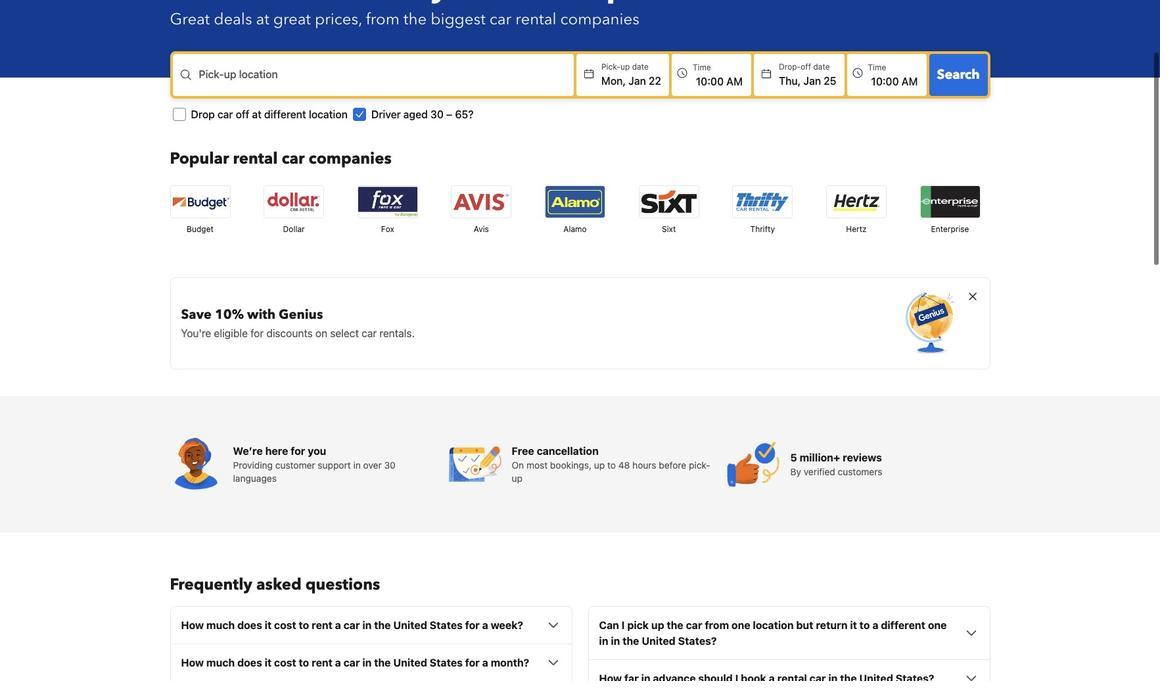 Task type: describe. For each thing, give the bounding box(es) containing it.
in inside how much does it cost to rent a car in the united states for a week? dropdown button
[[362, 619, 372, 631]]

5 million+ reviews by verified customers
[[790, 452, 882, 477]]

it for how much does it cost to rent a car in the united states for a week?
[[265, 619, 272, 631]]

frequently asked questions
[[170, 574, 380, 596]]

hours
[[632, 460, 656, 471]]

united inside can i pick up the car from one location but return it to a different one in in the united states?
[[642, 635, 676, 647]]

1 horizontal spatial 30
[[431, 109, 444, 120]]

up left 48
[[594, 460, 605, 471]]

a left month?
[[482, 657, 488, 669]]

but
[[796, 619, 813, 631]]

car up 'how much does it cost to rent a car in the united states for a month?'
[[344, 619, 360, 631]]

drop-off date thu, jan 25
[[779, 62, 837, 87]]

the up states?
[[667, 619, 684, 631]]

65?
[[455, 109, 474, 120]]

the inside how much does it cost to rent a car in the united states for a week? dropdown button
[[374, 619, 391, 631]]

up down on
[[512, 473, 523, 484]]

month?
[[491, 657, 529, 669]]

genius
[[279, 306, 323, 324]]

for inside we're here for you providing customer support in over 30 languages
[[291, 445, 305, 457]]

drop car off at different location
[[191, 109, 348, 120]]

save 10% with genius you're eligible for discounts on select car rentals.
[[181, 306, 415, 339]]

return
[[816, 619, 848, 631]]

week?
[[491, 619, 523, 631]]

30 inside we're here for you providing customer support in over 30 languages
[[384, 460, 396, 471]]

can i pick up the car from one location but return it to a different one in in the united states? button
[[599, 617, 979, 649]]

pick-up date mon, jan 22
[[601, 62, 661, 87]]

avis
[[474, 224, 489, 234]]

customers
[[838, 466, 882, 477]]

we're
[[233, 445, 263, 457]]

search
[[937, 66, 980, 84]]

the left the "biggest"
[[404, 9, 427, 30]]

for inside 'save 10% with genius you're eligible for discounts on select car rentals.'
[[250, 328, 264, 339]]

popular
[[170, 148, 229, 170]]

location inside can i pick up the car from one location but return it to a different one in in the united states?
[[753, 619, 794, 631]]

popular rental car companies
[[170, 148, 392, 170]]

0 horizontal spatial rental
[[233, 148, 278, 170]]

providing
[[233, 460, 273, 471]]

driver
[[371, 109, 401, 120]]

we're here for you image
[[170, 438, 223, 491]]

alamo logo image
[[546, 186, 605, 218]]

great
[[170, 9, 210, 30]]

rent for how much does it cost to rent a car in the united states for a week?
[[312, 619, 333, 631]]

cost for how much does it cost to rent a car in the united states for a month?
[[274, 657, 296, 669]]

in inside we're here for you providing customer support in over 30 languages
[[353, 460, 361, 471]]

0 vertical spatial at
[[256, 9, 269, 30]]

the inside how much does it cost to rent a car in the united states for a month? dropdown button
[[374, 657, 391, 669]]

discounts
[[266, 328, 313, 339]]

thrifty logo image
[[733, 186, 792, 218]]

for inside how much does it cost to rent a car in the united states for a month? dropdown button
[[465, 657, 480, 669]]

a left week?
[[482, 619, 488, 631]]

hertz
[[846, 224, 867, 234]]

car inside can i pick up the car from one location but return it to a different one in in the united states?
[[686, 619, 702, 631]]

free
[[512, 445, 534, 457]]

support
[[318, 460, 351, 471]]

1 horizontal spatial companies
[[560, 9, 640, 30]]

0 horizontal spatial location
[[239, 69, 278, 80]]

million+
[[800, 452, 840, 464]]

you're
[[181, 328, 211, 339]]

1 vertical spatial at
[[252, 109, 262, 120]]

free cancellation on most bookings, up to 48 hours before pick- up
[[512, 445, 710, 484]]

budget
[[187, 224, 214, 234]]

with
[[247, 306, 276, 324]]

pick- for pick-up location
[[199, 69, 224, 80]]

frequently
[[170, 574, 252, 596]]

you
[[308, 445, 326, 457]]

save
[[181, 306, 212, 324]]

we're here for you providing customer support in over 30 languages
[[233, 445, 396, 484]]

how much does it cost to rent a car in the united states for a week?
[[181, 619, 523, 631]]

the down pick
[[623, 635, 639, 647]]

dollar logo image
[[264, 186, 324, 218]]

languages
[[233, 473, 277, 484]]

bookings,
[[550, 460, 592, 471]]

enterprise
[[931, 224, 969, 234]]

car right the "biggest"
[[490, 9, 512, 30]]

5
[[790, 452, 797, 464]]

sixt
[[662, 224, 676, 234]]

select
[[330, 328, 359, 339]]

deals
[[214, 9, 252, 30]]

22
[[649, 75, 661, 87]]

drop
[[191, 109, 215, 120]]

does for how much does it cost to rent a car in the united states for a week?
[[237, 619, 262, 631]]

10%
[[215, 306, 244, 324]]

1 vertical spatial companies
[[309, 148, 392, 170]]

great deals at great prices, from the biggest car rental companies
[[170, 9, 640, 30]]



Task type: vqa. For each thing, say whether or not it's contained in the screenshot.


Task type: locate. For each thing, give the bounding box(es) containing it.
off
[[801, 62, 811, 72], [236, 109, 249, 120]]

1 horizontal spatial rental
[[516, 9, 557, 30]]

a right return
[[873, 619, 879, 631]]

0 vertical spatial different
[[264, 109, 306, 120]]

mon,
[[601, 75, 626, 87]]

1 vertical spatial location
[[309, 109, 348, 120]]

0 vertical spatial rent
[[312, 619, 333, 631]]

1 states from the top
[[430, 619, 463, 631]]

48
[[618, 460, 630, 471]]

1 horizontal spatial off
[[801, 62, 811, 72]]

it inside can i pick up the car from one location but return it to a different one in in the united states?
[[850, 619, 857, 631]]

united inside how much does it cost to rent a car in the united states for a week? dropdown button
[[393, 619, 427, 631]]

search button
[[929, 54, 988, 96]]

i
[[622, 619, 625, 631]]

a down questions
[[335, 619, 341, 631]]

driver aged 30 – 65?
[[371, 109, 474, 120]]

1 horizontal spatial different
[[881, 619, 926, 631]]

1 horizontal spatial jan
[[804, 75, 821, 87]]

thrifty
[[750, 224, 775, 234]]

0 vertical spatial from
[[366, 9, 400, 30]]

pick-up location
[[199, 69, 278, 80]]

it for how much does it cost to rent a car in the united states for a month?
[[265, 657, 272, 669]]

rental
[[516, 9, 557, 30], [233, 148, 278, 170]]

much inside how much does it cost to rent a car in the united states for a week? dropdown button
[[206, 619, 235, 631]]

a
[[335, 619, 341, 631], [482, 619, 488, 631], [873, 619, 879, 631], [335, 657, 341, 669], [482, 657, 488, 669]]

rent
[[312, 619, 333, 631], [312, 657, 333, 669]]

2 cost from the top
[[274, 657, 296, 669]]

up down deals in the top left of the page
[[224, 69, 236, 80]]

up
[[621, 62, 630, 72], [224, 69, 236, 80], [594, 460, 605, 471], [512, 473, 523, 484], [651, 619, 664, 631]]

2 rent from the top
[[312, 657, 333, 669]]

the up how much does it cost to rent a car in the united states for a month? dropdown button
[[374, 619, 391, 631]]

to
[[607, 460, 616, 471], [299, 619, 309, 631], [860, 619, 870, 631], [299, 657, 309, 669]]

does inside how much does it cost to rent a car in the united states for a week? dropdown button
[[237, 619, 262, 631]]

jan
[[629, 75, 646, 87], [804, 75, 821, 87]]

1 much from the top
[[206, 619, 235, 631]]

by
[[790, 466, 801, 477]]

0 horizontal spatial pick-
[[199, 69, 224, 80]]

can i pick up the car from one location but return it to a different one in in the united states?
[[599, 619, 947, 647]]

2 vertical spatial united
[[393, 657, 427, 669]]

how for how much does it cost to rent a car in the united states for a week?
[[181, 619, 204, 631]]

0 vertical spatial much
[[206, 619, 235, 631]]

verified
[[804, 466, 835, 477]]

pick- for pick-up date mon, jan 22
[[601, 62, 621, 72]]

2 date from the left
[[813, 62, 830, 72]]

car down how much does it cost to rent a car in the united states for a week?
[[344, 657, 360, 669]]

0 horizontal spatial from
[[366, 9, 400, 30]]

the down how much does it cost to rent a car in the united states for a week? dropdown button
[[374, 657, 391, 669]]

1 vertical spatial from
[[705, 619, 729, 631]]

30 left the '–'
[[431, 109, 444, 120]]

car up dollar logo
[[282, 148, 305, 170]]

1 vertical spatial rental
[[233, 148, 278, 170]]

alamo
[[564, 224, 587, 234]]

from right prices,
[[366, 9, 400, 30]]

for inside how much does it cost to rent a car in the united states for a week? dropdown button
[[465, 619, 480, 631]]

states for week?
[[430, 619, 463, 631]]

car
[[490, 9, 512, 30], [217, 109, 233, 120], [282, 148, 305, 170], [362, 328, 377, 339], [344, 619, 360, 631], [686, 619, 702, 631], [344, 657, 360, 669]]

united for week?
[[393, 619, 427, 631]]

up up mon,
[[621, 62, 630, 72]]

cost for how much does it cost to rent a car in the united states for a week?
[[274, 619, 296, 631]]

states left week?
[[430, 619, 463, 631]]

thu,
[[779, 75, 801, 87]]

1 cost from the top
[[274, 619, 296, 631]]

1 vertical spatial cost
[[274, 657, 296, 669]]

united up how much does it cost to rent a car in the united states for a month? dropdown button
[[393, 619, 427, 631]]

location
[[239, 69, 278, 80], [309, 109, 348, 120], [753, 619, 794, 631]]

up inside pick-up date mon, jan 22
[[621, 62, 630, 72]]

off inside drop-off date thu, jan 25
[[801, 62, 811, 72]]

a inside can i pick up the car from one location but return it to a different one in in the united states?
[[873, 619, 879, 631]]

for
[[250, 328, 264, 339], [291, 445, 305, 457], [465, 619, 480, 631], [465, 657, 480, 669]]

united down pick
[[642, 635, 676, 647]]

pick- up mon,
[[601, 62, 621, 72]]

in
[[353, 460, 361, 471], [362, 619, 372, 631], [599, 635, 608, 647], [611, 635, 620, 647], [362, 657, 372, 669]]

0 horizontal spatial companies
[[309, 148, 392, 170]]

1 vertical spatial 30
[[384, 460, 396, 471]]

united
[[393, 619, 427, 631], [642, 635, 676, 647], [393, 657, 427, 669]]

in inside how much does it cost to rent a car in the united states for a month? dropdown button
[[362, 657, 372, 669]]

jan left 22
[[629, 75, 646, 87]]

0 horizontal spatial different
[[264, 109, 306, 120]]

drop-
[[779, 62, 801, 72]]

dollar
[[283, 224, 305, 234]]

up right pick
[[651, 619, 664, 631]]

much for how much does it cost to rent a car in the united states for a week?
[[206, 619, 235, 631]]

0 vertical spatial does
[[237, 619, 262, 631]]

1 vertical spatial different
[[881, 619, 926, 631]]

2 how from the top
[[181, 657, 204, 669]]

1 vertical spatial united
[[642, 635, 676, 647]]

a down how much does it cost to rent a car in the united states for a week?
[[335, 657, 341, 669]]

0 horizontal spatial date
[[632, 62, 649, 72]]

date inside drop-off date thu, jan 25
[[813, 62, 830, 72]]

1 horizontal spatial pick-
[[601, 62, 621, 72]]

from up states?
[[705, 619, 729, 631]]

0 vertical spatial how
[[181, 619, 204, 631]]

great
[[273, 9, 311, 30]]

1 rent from the top
[[312, 619, 333, 631]]

much inside how much does it cost to rent a car in the united states for a month? dropdown button
[[206, 657, 235, 669]]

states left month?
[[430, 657, 463, 669]]

0 horizontal spatial one
[[732, 619, 750, 631]]

date
[[632, 62, 649, 72], [813, 62, 830, 72]]

companies
[[560, 9, 640, 30], [309, 148, 392, 170]]

1 horizontal spatial one
[[928, 619, 947, 631]]

car right drop
[[217, 109, 233, 120]]

date inside pick-up date mon, jan 22
[[632, 62, 649, 72]]

before
[[659, 460, 686, 471]]

does for how much does it cost to rent a car in the united states for a month?
[[237, 657, 262, 669]]

sixt logo image
[[639, 186, 699, 218]]

1 jan from the left
[[629, 75, 646, 87]]

2 vertical spatial location
[[753, 619, 794, 631]]

2 one from the left
[[928, 619, 947, 631]]

how much does it cost to rent a car in the united states for a month?
[[181, 657, 529, 669]]

from
[[366, 9, 400, 30], [705, 619, 729, 631]]

0 vertical spatial off
[[801, 62, 811, 72]]

0 vertical spatial united
[[393, 619, 427, 631]]

aged
[[403, 109, 428, 120]]

0 horizontal spatial off
[[236, 109, 249, 120]]

for left month?
[[465, 657, 480, 669]]

how much does it cost to rent a car in the united states for a month? button
[[181, 655, 561, 671]]

jan for 25
[[804, 75, 821, 87]]

2 does from the top
[[237, 657, 262, 669]]

1 one from the left
[[732, 619, 750, 631]]

date for 25
[[813, 62, 830, 72]]

off right drop
[[236, 109, 249, 120]]

at left great
[[256, 9, 269, 30]]

pick-
[[689, 460, 710, 471]]

rent down questions
[[312, 619, 333, 631]]

0 vertical spatial location
[[239, 69, 278, 80]]

jan inside drop-off date thu, jan 25
[[804, 75, 821, 87]]

0 vertical spatial 30
[[431, 109, 444, 120]]

1 vertical spatial does
[[237, 657, 262, 669]]

budget logo image
[[171, 186, 230, 218]]

jan left 25
[[804, 75, 821, 87]]

1 how from the top
[[181, 619, 204, 631]]

jan inside pick-up date mon, jan 22
[[629, 75, 646, 87]]

date for 22
[[632, 62, 649, 72]]

much for how much does it cost to rent a car in the united states for a month?
[[206, 657, 235, 669]]

on
[[512, 460, 524, 471]]

questions
[[306, 574, 380, 596]]

eligible
[[214, 328, 248, 339]]

1 horizontal spatial date
[[813, 62, 830, 72]]

1 vertical spatial much
[[206, 657, 235, 669]]

does inside how much does it cost to rent a car in the united states for a month? dropdown button
[[237, 657, 262, 669]]

0 vertical spatial cost
[[274, 619, 296, 631]]

off up thu,
[[801, 62, 811, 72]]

to down the asked
[[299, 619, 309, 631]]

2 states from the top
[[430, 657, 463, 669]]

rent down how much does it cost to rent a car in the united states for a week?
[[312, 657, 333, 669]]

for up the customer on the left of the page
[[291, 445, 305, 457]]

location left driver
[[309, 109, 348, 120]]

1 vertical spatial how
[[181, 657, 204, 669]]

cost
[[274, 619, 296, 631], [274, 657, 296, 669]]

Pick-up location field
[[199, 75, 574, 91]]

1 vertical spatial rent
[[312, 657, 333, 669]]

hertz logo image
[[827, 186, 886, 218]]

states?
[[678, 635, 717, 647]]

customer
[[275, 460, 315, 471]]

0 vertical spatial companies
[[560, 9, 640, 30]]

united for month?
[[393, 657, 427, 669]]

location left but
[[753, 619, 794, 631]]

one
[[732, 619, 750, 631], [928, 619, 947, 631]]

states for month?
[[430, 657, 463, 669]]

over
[[363, 460, 382, 471]]

pick- inside pick-up date mon, jan 22
[[601, 62, 621, 72]]

pick- up drop
[[199, 69, 224, 80]]

for left week?
[[465, 619, 480, 631]]

0 horizontal spatial 30
[[384, 460, 396, 471]]

companies up mon,
[[560, 9, 640, 30]]

car inside 'save 10% with genius you're eligible for discounts on select car rentals.'
[[362, 328, 377, 339]]

1 date from the left
[[632, 62, 649, 72]]

to right return
[[860, 619, 870, 631]]

to down how much does it cost to rent a car in the united states for a week?
[[299, 657, 309, 669]]

on
[[315, 328, 327, 339]]

to inside can i pick up the car from one location but return it to a different one in in the united states?
[[860, 619, 870, 631]]

it
[[265, 619, 272, 631], [850, 619, 857, 631], [265, 657, 272, 669]]

1 horizontal spatial from
[[705, 619, 729, 631]]

reviews
[[843, 452, 882, 464]]

rentals.
[[380, 328, 415, 339]]

2 horizontal spatial location
[[753, 619, 794, 631]]

rent for how much does it cost to rent a car in the united states for a month?
[[312, 657, 333, 669]]

pick
[[627, 619, 649, 631]]

enterprise logo image
[[921, 186, 980, 218]]

avis logo image
[[452, 186, 511, 218]]

to left 48
[[607, 460, 616, 471]]

2 jan from the left
[[804, 75, 821, 87]]

car up states?
[[686, 619, 702, 631]]

much
[[206, 619, 235, 631], [206, 657, 235, 669]]

at down pick-up location
[[252, 109, 262, 120]]

united inside how much does it cost to rent a car in the united states for a month? dropdown button
[[393, 657, 427, 669]]

0 vertical spatial rental
[[516, 9, 557, 30]]

fox
[[381, 224, 394, 234]]

fox logo image
[[358, 186, 417, 218]]

different
[[264, 109, 306, 120], [881, 619, 926, 631]]

pick-
[[601, 62, 621, 72], [199, 69, 224, 80]]

prices,
[[315, 9, 362, 30]]

1 vertical spatial states
[[430, 657, 463, 669]]

the
[[404, 9, 427, 30], [374, 619, 391, 631], [667, 619, 684, 631], [623, 635, 639, 647], [374, 657, 391, 669]]

does
[[237, 619, 262, 631], [237, 657, 262, 669]]

to inside the free cancellation on most bookings, up to 48 hours before pick- up
[[607, 460, 616, 471]]

5 million+ reviews image
[[727, 438, 780, 491]]

united down how much does it cost to rent a car in the united states for a week? dropdown button
[[393, 657, 427, 669]]

25
[[824, 75, 837, 87]]

cancellation
[[537, 445, 599, 457]]

companies down driver
[[309, 148, 392, 170]]

how
[[181, 619, 204, 631], [181, 657, 204, 669]]

2 much from the top
[[206, 657, 235, 669]]

–
[[446, 109, 452, 120]]

biggest
[[431, 9, 486, 30]]

for down with on the left top of page
[[250, 328, 264, 339]]

car right select at the top of page
[[362, 328, 377, 339]]

1 horizontal spatial location
[[309, 109, 348, 120]]

asked
[[256, 574, 302, 596]]

different inside can i pick up the car from one location but return it to a different one in in the united states?
[[881, 619, 926, 631]]

jan for 22
[[629, 75, 646, 87]]

1 vertical spatial off
[[236, 109, 249, 120]]

0 vertical spatial states
[[430, 619, 463, 631]]

how for how much does it cost to rent a car in the united states for a month?
[[181, 657, 204, 669]]

can
[[599, 619, 619, 631]]

how much does it cost to rent a car in the united states for a week? button
[[181, 617, 561, 633]]

free cancellation image
[[449, 438, 501, 491]]

here
[[265, 445, 288, 457]]

30
[[431, 109, 444, 120], [384, 460, 396, 471]]

1 does from the top
[[237, 619, 262, 631]]

0 horizontal spatial jan
[[629, 75, 646, 87]]

location up drop car off at different location
[[239, 69, 278, 80]]

30 right over
[[384, 460, 396, 471]]

from inside can i pick up the car from one location but return it to a different one in in the united states?
[[705, 619, 729, 631]]

up inside can i pick up the car from one location but return it to a different one in in the united states?
[[651, 619, 664, 631]]

most
[[527, 460, 548, 471]]



